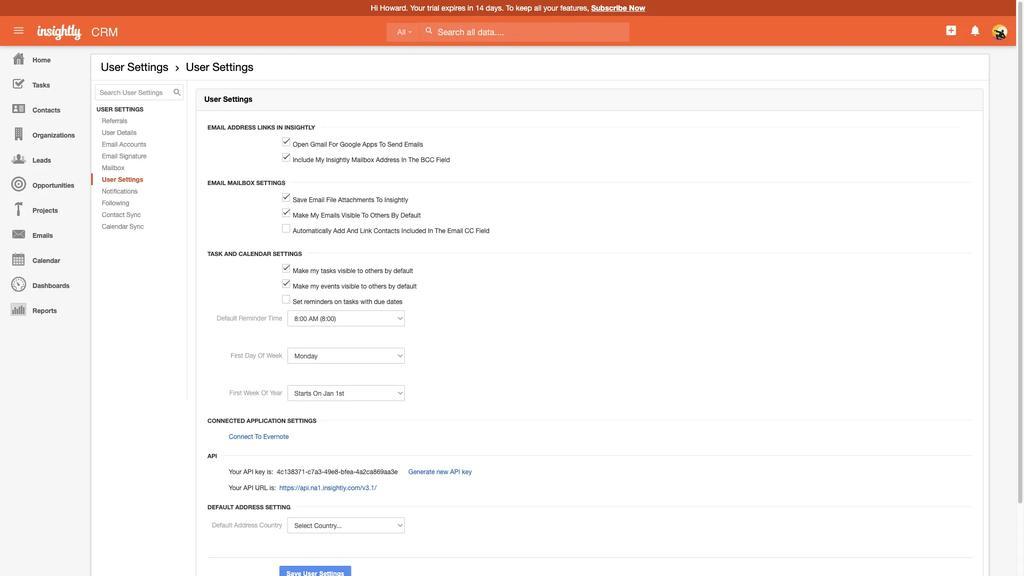 Task type: describe. For each thing, give the bounding box(es) containing it.
2 horizontal spatial insightly
[[385, 196, 408, 203]]

events
[[321, 282, 340, 290]]

of for week
[[258, 352, 265, 359]]

generate new api key link
[[409, 468, 472, 475]]

apps
[[363, 140, 377, 148]]

14
[[476, 3, 484, 12]]

user details link
[[91, 126, 187, 138]]

cc
[[465, 227, 474, 234]]

1 vertical spatial sync
[[130, 223, 144, 230]]

organizations link
[[3, 121, 85, 146]]

make my events visible to others by default
[[293, 282, 417, 290]]

contact
[[102, 211, 125, 218]]

on
[[335, 298, 342, 305]]

hi howard. your trial expires in 14 days. to keep all your features, subscribe now
[[371, 3, 645, 12]]

emails inside emails link
[[33, 232, 53, 239]]

subscribe
[[591, 3, 627, 12]]

link
[[360, 227, 372, 234]]

2 horizontal spatial calendar
[[239, 250, 271, 257]]

task
[[208, 250, 223, 257]]

with
[[361, 298, 372, 305]]

make for make my emails visible to others by default
[[293, 211, 309, 219]]

home link
[[3, 46, 85, 71]]

included
[[402, 227, 426, 234]]

calendar link
[[3, 246, 85, 272]]

mailbox link
[[91, 162, 187, 173]]

1 horizontal spatial insightly
[[326, 156, 350, 163]]

keep
[[516, 3, 532, 12]]

emails link
[[3, 221, 85, 246]]

hi
[[371, 3, 378, 12]]

0 vertical spatial sync
[[126, 211, 141, 218]]

to down connected application settings
[[255, 433, 262, 440]]

google
[[340, 140, 361, 148]]

notifications image
[[969, 24, 982, 37]]

dates
[[387, 298, 403, 305]]

file
[[326, 196, 336, 203]]

application
[[247, 417, 286, 424]]

following
[[102, 199, 129, 207]]

make my tasks visible to others by default
[[293, 267, 413, 274]]

set reminders on tasks with due dates
[[293, 298, 403, 305]]

first day of week
[[231, 352, 282, 359]]

new
[[437, 468, 449, 475]]

leads
[[33, 156, 51, 164]]

api right new
[[450, 468, 460, 475]]

time
[[268, 314, 282, 322]]

navigation containing home
[[0, 46, 85, 322]]

api left url
[[243, 484, 253, 491]]

visible
[[342, 211, 360, 219]]

api up default address setting
[[243, 468, 253, 475]]

automatically add and link contacts included in the email cc field
[[293, 227, 490, 234]]

details
[[117, 129, 137, 136]]

1 vertical spatial and
[[224, 250, 237, 257]]

by for make my events visible to others by default
[[388, 282, 395, 290]]

address for setting
[[235, 504, 264, 511]]

reminder
[[239, 314, 266, 322]]

0 vertical spatial insightly
[[284, 124, 315, 131]]

49e8-
[[324, 468, 341, 475]]

calendar inside user settings referrals user details email accounts email signature mailbox user settings notifications following contact sync calendar sync
[[102, 223, 128, 230]]

email accounts link
[[91, 138, 187, 150]]

default address country
[[212, 521, 282, 529]]

0 vertical spatial emails
[[404, 140, 423, 148]]

others for events
[[369, 282, 387, 290]]

address for links
[[228, 124, 256, 131]]

to up others
[[376, 196, 383, 203]]

reports link
[[3, 297, 85, 322]]

is: for url
[[270, 484, 276, 491]]

default for default address setting
[[208, 504, 234, 511]]

referrals
[[102, 117, 127, 124]]

reports
[[33, 307, 57, 314]]

tasks
[[33, 81, 50, 89]]

connected application settings
[[208, 417, 317, 424]]

settings
[[114, 106, 144, 113]]

projects
[[33, 206, 58, 214]]

accounts
[[119, 140, 146, 148]]

dashboards
[[33, 282, 69, 289]]

subscribe now link
[[591, 3, 645, 12]]

generate new api key
[[409, 468, 472, 475]]

https://api.na1.insightly.com/v3.1/ link
[[280, 484, 377, 491]]

to left keep
[[506, 3, 514, 12]]

make for make my tasks visible to others by default
[[293, 267, 309, 274]]

1 horizontal spatial the
[[435, 227, 446, 234]]

1 horizontal spatial field
[[476, 227, 490, 234]]

4a2ca869aa3e
[[356, 468, 398, 475]]

howard.
[[380, 3, 408, 12]]

send
[[388, 140, 403, 148]]

user settings referrals user details email accounts email signature mailbox user settings notifications following contact sync calendar sync
[[97, 106, 147, 230]]

Search User Settings text field
[[95, 84, 184, 100]]

task and calendar settings
[[208, 250, 302, 257]]

trial
[[427, 3, 439, 12]]

include
[[293, 156, 314, 163]]

all link
[[387, 23, 419, 42]]

bcc
[[421, 156, 434, 163]]

2 key from the left
[[462, 468, 472, 475]]

email address links in insightly
[[208, 124, 315, 131]]

to right visible on the top left of page
[[362, 211, 369, 219]]

others
[[370, 211, 390, 219]]

setting
[[265, 504, 291, 511]]

following link
[[91, 197, 187, 209]]

default for default address country
[[212, 521, 232, 529]]

0 horizontal spatial tasks
[[321, 267, 336, 274]]

1 vertical spatial tasks
[[344, 298, 359, 305]]

to for events
[[361, 282, 367, 290]]

address for country
[[234, 521, 258, 529]]

settings inside user settings referrals user details email accounts email signature mailbox user settings notifications following contact sync calendar sync
[[118, 176, 143, 183]]

my for make
[[310, 211, 319, 219]]

0 horizontal spatial in
[[277, 124, 283, 131]]



Task type: locate. For each thing, give the bounding box(es) containing it.
first
[[231, 352, 243, 359], [229, 389, 242, 396]]

2 vertical spatial emails
[[33, 232, 53, 239]]

to up make my events visible to others by default
[[358, 267, 363, 274]]

open
[[293, 140, 309, 148]]

contact sync link
[[91, 209, 187, 220]]

1 vertical spatial to
[[361, 282, 367, 290]]

address down send
[[376, 156, 400, 163]]

2 my from the top
[[310, 282, 319, 290]]

0 vertical spatial in
[[277, 124, 283, 131]]

is: for key
[[267, 468, 273, 475]]

mailbox inside user settings referrals user details email accounts email signature mailbox user settings notifications following contact sync calendar sync
[[102, 164, 125, 171]]

of left year
[[261, 389, 268, 396]]

projects link
[[3, 196, 85, 221]]

insightly up by
[[385, 196, 408, 203]]

1 vertical spatial contacts
[[374, 227, 400, 234]]

0 vertical spatial mailbox
[[352, 156, 374, 163]]

settings
[[127, 60, 168, 73], [212, 60, 254, 73], [223, 95, 252, 104], [118, 176, 143, 183], [256, 179, 285, 186], [273, 250, 302, 257], [287, 417, 317, 424]]

open gmail for google apps to send emails
[[293, 140, 423, 148]]

0 horizontal spatial mailbox
[[102, 164, 125, 171]]

1 vertical spatial emails
[[321, 211, 340, 219]]

automatically
[[293, 227, 332, 234]]

first left "day"
[[231, 352, 243, 359]]

1 horizontal spatial tasks
[[344, 298, 359, 305]]

home
[[33, 56, 51, 63]]

year
[[270, 389, 282, 396]]

1 vertical spatial default
[[397, 282, 417, 290]]

visible for tasks
[[338, 267, 356, 274]]

1 horizontal spatial and
[[347, 227, 358, 234]]

0 vertical spatial to
[[358, 267, 363, 274]]

2 horizontal spatial in
[[428, 227, 433, 234]]

visible for events
[[342, 282, 359, 290]]

make my emails visible to others by default
[[293, 211, 421, 219]]

user
[[101, 60, 124, 73], [186, 60, 209, 73], [204, 95, 221, 104], [102, 129, 115, 136], [102, 176, 116, 183]]

white image
[[425, 27, 433, 34]]

save email file attachments to insightly
[[293, 196, 408, 203]]

my for events
[[310, 282, 319, 290]]

email signature link
[[91, 150, 187, 162]]

your up default address setting
[[229, 484, 242, 491]]

others up due
[[369, 282, 387, 290]]

0 vertical spatial the
[[408, 156, 419, 163]]

of right "day"
[[258, 352, 265, 359]]

4c138371-
[[277, 468, 308, 475]]

is:
[[267, 468, 273, 475], [270, 484, 276, 491]]

in right the included
[[428, 227, 433, 234]]

contacts up organizations link
[[33, 106, 60, 114]]

make for make my events visible to others by default
[[293, 282, 309, 290]]

address up default address country
[[235, 504, 264, 511]]

1 vertical spatial insightly
[[326, 156, 350, 163]]

field right cc
[[476, 227, 490, 234]]

0 horizontal spatial calendar
[[33, 257, 60, 264]]

0 horizontal spatial the
[[408, 156, 419, 163]]

links
[[258, 124, 275, 131]]

default
[[401, 211, 421, 219], [217, 314, 237, 322], [208, 504, 234, 511], [212, 521, 232, 529]]

user
[[97, 106, 113, 113]]

0 horizontal spatial emails
[[33, 232, 53, 239]]

include my insightly mailbox address in the bcc field
[[293, 156, 450, 163]]

2 vertical spatial mailbox
[[228, 179, 255, 186]]

default for make my events visible to others by default
[[397, 282, 417, 290]]

0 vertical spatial first
[[231, 352, 243, 359]]

your api url is: https://api.na1.insightly.com/v3.1/
[[229, 484, 377, 491]]

1 horizontal spatial in
[[401, 156, 407, 163]]

0 vertical spatial of
[[258, 352, 265, 359]]

emails right send
[[404, 140, 423, 148]]

1 vertical spatial field
[[476, 227, 490, 234]]

by
[[385, 267, 392, 274], [388, 282, 395, 290]]

connect to evernote link
[[229, 433, 289, 440]]

is: right url
[[270, 484, 276, 491]]

visible up make my events visible to others by default
[[338, 267, 356, 274]]

notifications link
[[91, 185, 187, 197]]

0 horizontal spatial week
[[244, 389, 259, 396]]

address down default address setting
[[234, 521, 258, 529]]

key
[[255, 468, 265, 475], [462, 468, 472, 475]]

1 horizontal spatial key
[[462, 468, 472, 475]]

in right links
[[277, 124, 283, 131]]

user settings link
[[101, 60, 168, 73], [186, 60, 254, 73], [91, 173, 187, 185]]

None checkbox
[[282, 153, 290, 162], [282, 193, 290, 202], [282, 224, 290, 233], [282, 264, 290, 273], [282, 280, 290, 288], [282, 153, 290, 162], [282, 193, 290, 202], [282, 224, 290, 233], [282, 264, 290, 273], [282, 280, 290, 288]]

your left trial at the top left of the page
[[410, 3, 425, 12]]

week right "day"
[[266, 352, 282, 359]]

1 vertical spatial mailbox
[[102, 164, 125, 171]]

0 vertical spatial my
[[316, 156, 324, 163]]

default reminder time
[[217, 314, 282, 322]]

navigation
[[0, 46, 85, 322]]

email
[[208, 124, 226, 131], [102, 140, 118, 148], [102, 152, 118, 160], [208, 179, 226, 186], [309, 196, 325, 203], [447, 227, 463, 234]]

first up connected
[[229, 389, 242, 396]]

add
[[333, 227, 345, 234]]

1 horizontal spatial week
[[266, 352, 282, 359]]

insightly up the open
[[284, 124, 315, 131]]

referrals link
[[91, 115, 187, 126]]

my for include
[[316, 156, 324, 163]]

is: up url
[[267, 468, 273, 475]]

the
[[408, 156, 419, 163], [435, 227, 446, 234]]

1 vertical spatial of
[[261, 389, 268, 396]]

1 vertical spatial week
[[244, 389, 259, 396]]

api down connected
[[208, 452, 217, 459]]

all
[[534, 3, 542, 12]]

2 vertical spatial insightly
[[385, 196, 408, 203]]

https://api.na1.insightly.com/v3.1/
[[280, 484, 377, 491]]

dashboards link
[[3, 272, 85, 297]]

0 vertical spatial field
[[436, 156, 450, 163]]

signature
[[119, 152, 147, 160]]

your api key is: 4c138371-c7a3-49e8-bfea-4a2ca869aa3e
[[229, 468, 398, 475]]

2 vertical spatial in
[[428, 227, 433, 234]]

all
[[397, 28, 406, 36]]

week left year
[[244, 389, 259, 396]]

of
[[258, 352, 265, 359], [261, 389, 268, 396]]

the right the included
[[435, 227, 446, 234]]

by
[[391, 211, 399, 219]]

calendar
[[102, 223, 128, 230], [239, 250, 271, 257], [33, 257, 60, 264]]

0 horizontal spatial field
[[436, 156, 450, 163]]

tasks
[[321, 267, 336, 274], [344, 298, 359, 305]]

key right new
[[462, 468, 472, 475]]

2 vertical spatial make
[[293, 282, 309, 290]]

my up automatically on the left
[[310, 211, 319, 219]]

1 make from the top
[[293, 211, 309, 219]]

1 horizontal spatial calendar
[[102, 223, 128, 230]]

your down connect
[[229, 468, 242, 475]]

1 vertical spatial my
[[310, 282, 319, 290]]

reminders
[[304, 298, 333, 305]]

in down send
[[401, 156, 407, 163]]

2 vertical spatial your
[[229, 484, 242, 491]]

0 vertical spatial tasks
[[321, 267, 336, 274]]

0 vertical spatial is:
[[267, 468, 273, 475]]

1 vertical spatial by
[[388, 282, 395, 290]]

first for first week of year
[[229, 389, 242, 396]]

leads link
[[3, 146, 85, 171]]

insightly down the for
[[326, 156, 350, 163]]

0 vertical spatial contacts
[[33, 106, 60, 114]]

default address setting
[[208, 504, 291, 511]]

sync up calendar sync link
[[126, 211, 141, 218]]

0 vertical spatial default
[[394, 267, 413, 274]]

first week of year
[[229, 389, 282, 396]]

contacts inside "link"
[[33, 106, 60, 114]]

default for make my tasks visible to others by default
[[394, 267, 413, 274]]

3 make from the top
[[293, 282, 309, 290]]

emails up calendar link
[[33, 232, 53, 239]]

0 horizontal spatial insightly
[[284, 124, 315, 131]]

my left events
[[310, 282, 319, 290]]

connect
[[229, 433, 253, 440]]

to
[[506, 3, 514, 12], [379, 140, 386, 148], [376, 196, 383, 203], [362, 211, 369, 219], [255, 433, 262, 440]]

1 vertical spatial your
[[229, 468, 242, 475]]

0 vertical spatial make
[[293, 211, 309, 219]]

default down default address setting
[[212, 521, 232, 529]]

to up with
[[361, 282, 367, 290]]

your for your api key is: 4c138371-c7a3-49e8-bfea-4a2ca869aa3e
[[229, 468, 242, 475]]

field right bcc
[[436, 156, 450, 163]]

1 horizontal spatial mailbox
[[228, 179, 255, 186]]

1 key from the left
[[255, 468, 265, 475]]

to
[[358, 267, 363, 274], [361, 282, 367, 290]]

0 horizontal spatial and
[[224, 250, 237, 257]]

organizations
[[33, 131, 75, 139]]

url
[[255, 484, 268, 491]]

make
[[293, 211, 309, 219], [293, 267, 309, 274], [293, 282, 309, 290]]

your
[[544, 3, 558, 12]]

your for your api url is: https://api.na1.insightly.com/v3.1/
[[229, 484, 242, 491]]

generate
[[409, 468, 435, 475]]

c7a3-
[[308, 468, 324, 475]]

attachments
[[338, 196, 374, 203]]

opportunities
[[33, 181, 74, 189]]

visible down make my tasks visible to others by default
[[342, 282, 359, 290]]

default right by
[[401, 211, 421, 219]]

by for make my tasks visible to others by default
[[385, 267, 392, 274]]

default left reminder
[[217, 314, 237, 322]]

0 vertical spatial my
[[310, 267, 319, 274]]

1 horizontal spatial emails
[[321, 211, 340, 219]]

field
[[436, 156, 450, 163], [476, 227, 490, 234]]

contacts down others
[[374, 227, 400, 234]]

gmail
[[310, 140, 327, 148]]

to left send
[[379, 140, 386, 148]]

1 horizontal spatial contacts
[[374, 227, 400, 234]]

address left links
[[228, 124, 256, 131]]

1 vertical spatial first
[[229, 389, 242, 396]]

first for first day of week
[[231, 352, 243, 359]]

0 horizontal spatial key
[[255, 468, 265, 475]]

features,
[[560, 3, 589, 12]]

2 horizontal spatial emails
[[404, 140, 423, 148]]

calendar down contact
[[102, 223, 128, 230]]

1 my from the top
[[310, 267, 319, 274]]

my down gmail
[[316, 156, 324, 163]]

address
[[228, 124, 256, 131], [376, 156, 400, 163], [235, 504, 264, 511], [234, 521, 258, 529]]

1 vertical spatial visible
[[342, 282, 359, 290]]

now
[[629, 3, 645, 12]]

connected
[[208, 417, 245, 424]]

2 horizontal spatial mailbox
[[352, 156, 374, 163]]

sync down contact sync link
[[130, 223, 144, 230]]

0 horizontal spatial contacts
[[33, 106, 60, 114]]

0 vertical spatial others
[[365, 267, 383, 274]]

tasks right on
[[344, 298, 359, 305]]

1 vertical spatial my
[[310, 211, 319, 219]]

0 vertical spatial visible
[[338, 267, 356, 274]]

1 vertical spatial the
[[435, 227, 446, 234]]

default for default reminder time
[[217, 314, 237, 322]]

calendar inside navigation
[[33, 257, 60, 264]]

default up default address country
[[208, 504, 234, 511]]

contacts
[[33, 106, 60, 114], [374, 227, 400, 234]]

connect to evernote
[[229, 433, 289, 440]]

for
[[329, 140, 338, 148]]

due
[[374, 298, 385, 305]]

0 vertical spatial your
[[410, 3, 425, 12]]

to for tasks
[[358, 267, 363, 274]]

Search all data.... text field
[[419, 22, 629, 42]]

others up make my events visible to others by default
[[365, 267, 383, 274]]

0 vertical spatial week
[[266, 352, 282, 359]]

of for year
[[261, 389, 268, 396]]

tasks up events
[[321, 267, 336, 274]]

1 vertical spatial make
[[293, 267, 309, 274]]

1 vertical spatial is:
[[270, 484, 276, 491]]

crm
[[91, 25, 118, 39]]

and right task at the left of page
[[224, 250, 237, 257]]

others for tasks
[[365, 267, 383, 274]]

and right add
[[347, 227, 358, 234]]

my up the reminders
[[310, 267, 319, 274]]

contacts link
[[3, 96, 85, 121]]

my for tasks
[[310, 267, 319, 274]]

2 make from the top
[[293, 267, 309, 274]]

calendar right task at the left of page
[[239, 250, 271, 257]]

1 vertical spatial others
[[369, 282, 387, 290]]

0 vertical spatial by
[[385, 267, 392, 274]]

week
[[266, 352, 282, 359], [244, 389, 259, 396]]

opportunities link
[[3, 171, 85, 196]]

in
[[468, 3, 474, 12]]

calendar up dashboards link
[[33, 257, 60, 264]]

notifications
[[102, 187, 138, 195]]

the left bcc
[[408, 156, 419, 163]]

1 vertical spatial in
[[401, 156, 407, 163]]

tasks link
[[3, 71, 85, 96]]

emails down the file
[[321, 211, 340, 219]]

key up url
[[255, 468, 265, 475]]

expires
[[442, 3, 466, 12]]

day
[[245, 352, 256, 359]]

None checkbox
[[282, 138, 290, 146], [282, 209, 290, 217], [282, 295, 290, 304], [282, 138, 290, 146], [282, 209, 290, 217], [282, 295, 290, 304]]

0 vertical spatial and
[[347, 227, 358, 234]]



Task type: vqa. For each thing, say whether or not it's contained in the screenshot.
Task at the top left of page
yes



